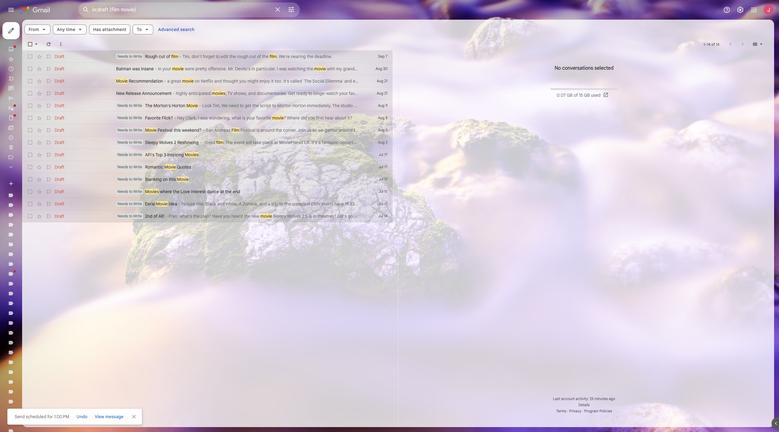 Task type: locate. For each thing, give the bounding box(es) containing it.
1 cut from the left
[[159, 54, 165, 59]]

0 vertical spatial 3
[[386, 128, 388, 132]]

the right relive
[[381, 140, 387, 145]]

the up the genres.
[[371, 78, 377, 84]]

privacy
[[570, 409, 582, 414]]

aug left '9' at the left of page
[[378, 103, 385, 108]]

6 jul from the top
[[378, 214, 383, 219]]

1 vertical spatial enjoy
[[392, 128, 403, 133]]

wolves left 2.5
[[287, 214, 301, 219]]

7 write from the top
[[133, 165, 142, 169]]

tim,
[[183, 54, 191, 59], [213, 103, 221, 109]]

0 vertical spatial 21
[[384, 79, 388, 83]]

0 vertical spatial it's
[[284, 78, 289, 84]]

write inside needs to write afi's top 3 inspiring movies
[[133, 152, 142, 157]]

- right all!
[[166, 214, 168, 219]]

enjoy left it
[[260, 78, 270, 84]]

1 aug 21 from the top
[[377, 79, 388, 83]]

around
[[261, 128, 275, 133], [339, 128, 353, 133]]

this up needs to write movies where the love interest dance at the end
[[169, 177, 176, 182]]

ago
[[609, 397, 616, 401]]

of left 15
[[574, 93, 578, 98]]

movie down favorite
[[145, 128, 157, 133]]

· down details
[[583, 409, 584, 414]]

2 needs from the top
[[117, 103, 128, 108]]

8 draft from the top
[[55, 140, 64, 145]]

needs inside the needs to write eerie movie idea - picture this: black and white, a zombie, and a trip to the creepiest dmv  ever! i have 19.83 million
[[117, 202, 128, 206]]

2 cut from the left
[[250, 54, 256, 59]]

1 horizontal spatial film
[[216, 140, 224, 145]]

aug 9
[[378, 103, 388, 108]]

has attachment button
[[89, 25, 130, 34]]

main menu image
[[7, 6, 15, 14]]

draft for afi's
[[55, 152, 64, 158]]

1 horizontal spatial tim,
[[213, 103, 221, 109]]

12 draft from the top
[[55, 189, 64, 195]]

advanced search
[[158, 27, 195, 32]]

needs for blanking
[[117, 177, 128, 182]]

used
[[591, 93, 601, 98]]

aug left 8
[[378, 116, 385, 120]]

1 write from the top
[[133, 54, 142, 59]]

2 horton from the left
[[293, 103, 306, 109]]

it
[[271, 78, 274, 84]]

pretty
[[196, 66, 207, 72]]

2 vertical spatial is
[[309, 214, 312, 219]]

'the
[[303, 78, 312, 84]]

- right insane
[[155, 66, 157, 72]]

6 draft from the top
[[55, 115, 64, 121]]

10 write from the top
[[133, 202, 142, 206]]

the left plan?
[[193, 214, 200, 219]]

7 needs from the top
[[117, 165, 128, 169]]

4 needs from the top
[[117, 128, 128, 132]]

write inside needs to write movie festival this weekend? - san andreas film festival is around the corner. join us as we gather around  the silver screen to enjoy the greatest in gta machinima
[[133, 128, 142, 132]]

was
[[132, 66, 140, 72], [279, 66, 287, 72], [200, 115, 208, 121]]

2 aug 21 from the top
[[377, 91, 388, 96]]

0 vertical spatial on
[[195, 78, 200, 84]]

new release announcement - highly anticipated movies , tv shows, and documentaries. get ready to  binge-watch your favorite genres. if you have any
[[116, 91, 410, 96]]

4 17 from the top
[[385, 189, 388, 194]]

draft for movie
[[55, 128, 64, 133]]

to inside needs to write favorite flick? - hey clark, i was wondering, what is your favorite movie ? where did you  first hear about it?
[[129, 116, 133, 120]]

have
[[393, 91, 402, 96], [335, 201, 344, 207]]

0 horizontal spatial around
[[261, 128, 275, 133]]

and right 'netflix'
[[214, 78, 222, 84]]

8 row from the top
[[22, 136, 422, 149]]

0 horizontal spatial sleepy
[[145, 140, 158, 145]]

needs inside needs to write sleepy wolves 2 reshowing - -loved film . the event will take place at movieplanet la. it's a fantastic  opportunity to relive the thrilling moments
[[117, 140, 128, 145]]

1 jul from the top
[[379, 152, 384, 157]]

None checkbox
[[27, 53, 33, 60], [27, 103, 33, 109], [27, 115, 33, 121], [27, 140, 33, 146], [27, 164, 33, 170], [27, 176, 33, 183], [27, 53, 33, 60], [27, 103, 33, 109], [27, 115, 33, 121], [27, 140, 33, 146], [27, 164, 33, 170], [27, 176, 33, 183]]

11 needs from the top
[[117, 214, 128, 219]]

sep
[[378, 54, 385, 59]]

1 horizontal spatial festival
[[241, 128, 255, 133]]

4 jul 17 from the top
[[379, 189, 388, 194]]

needs to write blanking on this movie
[[117, 177, 189, 182]]

dmv
[[311, 201, 321, 207]]

14 for jul 14
[[384, 214, 388, 219]]

love
[[181, 189, 190, 195]]

1 horizontal spatial movies
[[185, 152, 199, 158]]

to inside needs to write rough cut of film - tim, don't forget to edit the rough cut of the film . we're nearing the  deadline.
[[129, 54, 133, 59]]

needs to write favorite flick? - hey clark, i was wondering, what is your favorite movie ? where did you  first hear about it?
[[117, 115, 352, 121]]

movie down inspiring
[[164, 164, 176, 170]]

shows,
[[234, 91, 247, 96]]

a left '9' at the left of page
[[382, 103, 384, 109]]

needs inside needs to write afi's top 3 inspiring movies
[[117, 152, 128, 157]]

silver
[[361, 128, 372, 133]]

needs for rough
[[117, 54, 128, 59]]

is right what
[[242, 115, 246, 121]]

None search field
[[79, 2, 300, 17]]

write inside needs to write movies where the love interest dance at the end
[[133, 189, 142, 194]]

7 row from the top
[[22, 124, 463, 136]]

write for romantic
[[133, 165, 142, 169]]

to inside needs to write 2nd of all! - fran, what's the plan? have you heard the new movie sleepy wolves 2.5 is in  theatres? let's go see it!
[[129, 214, 133, 219]]

draft for blanking
[[55, 177, 64, 182]]

14 draft from the top
[[55, 214, 64, 219]]

1 vertical spatial aug 21
[[377, 91, 388, 96]]

2 horizontal spatial is
[[309, 214, 312, 219]]

1 vertical spatial favorite
[[256, 115, 271, 121]]

film left don't
[[171, 54, 178, 59]]

needs for 2nd
[[117, 214, 128, 219]]

on left 'netflix'
[[195, 78, 200, 84]]

at
[[274, 140, 278, 145], [220, 189, 224, 195]]

tim, left we
[[213, 103, 221, 109]]

this
[[174, 128, 181, 133], [169, 177, 176, 182]]

6 row from the top
[[22, 112, 393, 124]]

in right 2.5
[[313, 214, 317, 219]]

0 horizontal spatial horton
[[172, 103, 185, 109]]

1 horizontal spatial on
[[195, 78, 200, 84]]

the left end
[[225, 189, 232, 195]]

10 draft from the top
[[55, 164, 64, 170]]

favorite up cannot at left top
[[349, 91, 364, 96]]

11 write from the top
[[133, 214, 142, 219]]

5 jul from the top
[[379, 202, 384, 206]]

no conversations selected main content
[[22, 20, 775, 428]]

5 write from the top
[[133, 140, 142, 145]]

creepiest
[[292, 201, 310, 207]]

2 row from the top
[[22, 63, 393, 75]]

watch
[[327, 91, 338, 96]]

place
[[263, 140, 273, 145]]

the right get at the left
[[253, 103, 259, 109]]

10 row from the top
[[22, 161, 393, 173]]

needs inside needs to write favorite flick? - hey clark, i was wondering, what is your favorite movie ? where did you  first hear about it?
[[117, 116, 128, 120]]

1 horizontal spatial ·
[[583, 409, 584, 414]]

3 jul from the top
[[379, 177, 384, 182]]

idea
[[169, 201, 177, 207]]

4 jul from the top
[[379, 189, 384, 194]]

1 · from the left
[[568, 409, 569, 414]]

theatres?
[[318, 214, 336, 219]]

0 vertical spatial tim,
[[183, 54, 191, 59]]

None checkbox
[[27, 41, 33, 47], [27, 66, 33, 72], [27, 78, 33, 84], [27, 90, 33, 97], [27, 127, 33, 133], [27, 152, 33, 158], [27, 189, 33, 195], [27, 201, 33, 207], [27, 213, 33, 219], [27, 41, 33, 47], [27, 66, 33, 72], [27, 78, 33, 84], [27, 90, 33, 97], [27, 127, 33, 133], [27, 152, 33, 158], [27, 189, 33, 195], [27, 201, 33, 207], [27, 213, 33, 219]]

17 for movies
[[385, 152, 388, 157]]

2 left the thrilling
[[386, 140, 388, 145]]

in
[[158, 66, 161, 72], [252, 66, 255, 72], [429, 128, 432, 133], [313, 214, 317, 219]]

1 around from the left
[[261, 128, 275, 133]]

13 row from the top
[[22, 198, 393, 210]]

your down get at the left
[[247, 115, 255, 121]]

5 jul 17 from the top
[[379, 202, 388, 206]]

0 horizontal spatial cut
[[159, 54, 165, 59]]

- left "loved"
[[200, 140, 202, 145]]

2 horizontal spatial film
[[270, 54, 277, 59]]

jul for interest
[[379, 189, 384, 194]]

film right "loved"
[[216, 140, 224, 145]]

needs
[[117, 54, 128, 59], [117, 103, 128, 108], [117, 116, 128, 120], [117, 128, 128, 132], [117, 140, 128, 145], [117, 152, 128, 157], [117, 165, 128, 169], [117, 177, 128, 182], [117, 189, 128, 194], [117, 202, 128, 206], [117, 214, 128, 219]]

wolves
[[159, 140, 173, 145], [287, 214, 301, 219]]

1 vertical spatial it's
[[312, 140, 317, 145]]

needs inside needs to write romantic movie quotes
[[117, 165, 128, 169]]

1 vertical spatial at
[[220, 189, 224, 195]]

cut right rough
[[250, 54, 256, 59]]

write inside needs to write romantic movie quotes
[[133, 165, 142, 169]]

3 row from the top
[[22, 75, 393, 87]]

1 horizontal spatial sleepy
[[273, 214, 286, 219]]

1 horizontal spatial your
[[247, 115, 255, 121]]

1 row from the top
[[22, 50, 393, 63]]

we
[[318, 128, 324, 133]]

2 draft from the top
[[55, 66, 64, 72]]

needs inside needs to write movies where the love interest dance at the end
[[117, 189, 128, 194]]

10 needs from the top
[[117, 202, 128, 206]]

0 horizontal spatial 3
[[164, 152, 166, 158]]

account
[[562, 397, 575, 401]]

write for favorite
[[133, 116, 142, 120]]

it's right la. on the top left of the page
[[312, 140, 317, 145]]

1 vertical spatial this
[[169, 177, 176, 182]]

13 draft from the top
[[55, 201, 64, 207]]

horton down ready
[[293, 103, 306, 109]]

6 write from the top
[[133, 152, 142, 157]]

have left 19.83
[[335, 201, 344, 207]]

draft for sleepy
[[55, 140, 64, 145]]

alert containing send scheduled for 1:00 pm
[[7, 14, 770, 425]]

studio
[[341, 103, 353, 109]]

11 draft from the top
[[55, 177, 64, 182]]

write inside needs to write sleepy wolves 2 reshowing - -loved film . the event will take place at movieplanet la. it's a fantastic  opportunity to relive the thrilling moments
[[133, 140, 142, 145]]

search mail image
[[81, 4, 92, 15]]

time
[[66, 27, 75, 32]]

in right devito's
[[252, 66, 255, 72]]

1 17 from the top
[[385, 152, 388, 157]]

the up favorite
[[145, 103, 153, 109]]

0 horizontal spatial was
[[132, 66, 140, 72]]

- left look
[[199, 103, 201, 109]]

you right "did"
[[308, 115, 315, 121]]

the
[[145, 103, 153, 109], [333, 103, 340, 109], [226, 140, 233, 145]]

2 17 from the top
[[385, 165, 388, 169]]

horton up hey
[[172, 103, 185, 109]]

first
[[316, 115, 324, 121]]

around down it?
[[339, 128, 353, 133]]

of left all!
[[154, 214, 158, 219]]

it's right too.
[[284, 78, 289, 84]]

14 inside row
[[384, 214, 388, 219]]

attachment
[[102, 27, 126, 32]]

was left insane
[[132, 66, 140, 72]]

movie
[[116, 78, 128, 84], [187, 103, 198, 109], [145, 128, 157, 133], [164, 164, 176, 170], [177, 177, 189, 182], [156, 201, 168, 207]]

aug 21 down "she"
[[377, 79, 388, 83]]

1 horizontal spatial it's
[[312, 140, 317, 145]]

0 horizontal spatial gb
[[567, 93, 573, 98]]

the up 'the
[[307, 66, 313, 72]]

tim, left don't
[[183, 54, 191, 59]]

on right blanking
[[163, 177, 168, 182]]

sleepy down trip
[[273, 214, 286, 219]]

7 draft from the top
[[55, 128, 64, 133]]

mr.
[[228, 66, 234, 72]]

2 · from the left
[[583, 409, 584, 414]]

aug 21 for the
[[377, 79, 388, 83]]

write inside the needs to write eerie movie idea - picture this: black and white, a zombie, and a trip to the creepiest dmv  ever! i have 19.83 million
[[133, 202, 142, 206]]

the left silver
[[354, 128, 360, 133]]

2nd
[[145, 214, 152, 219]]

search
[[180, 27, 195, 32]]

3
[[386, 128, 388, 132], [164, 152, 166, 158]]

0 horizontal spatial enjoy
[[260, 78, 270, 84]]

draft for romantic
[[55, 164, 64, 170]]

1 jul 17 from the top
[[379, 152, 388, 157]]

needs inside "needs to write blanking on this movie"
[[117, 177, 128, 182]]

0 horizontal spatial ·
[[568, 409, 569, 414]]

0 horizontal spatial tim,
[[183, 54, 191, 59]]

0 vertical spatial aug 21
[[377, 79, 388, 83]]

favorite down 'script'
[[256, 115, 271, 121]]

needs for movies
[[117, 189, 128, 194]]

movie right great
[[182, 78, 194, 84]]

0 vertical spatial movies
[[185, 152, 199, 158]]

draft
[[55, 54, 64, 59], [55, 66, 64, 72], [55, 78, 64, 84], [55, 91, 64, 96], [55, 103, 64, 109], [55, 115, 64, 121], [55, 128, 64, 133], [55, 140, 64, 145], [55, 152, 64, 158], [55, 164, 64, 170], [55, 177, 64, 182], [55, 189, 64, 195], [55, 201, 64, 207], [55, 214, 64, 219]]

1 vertical spatial have
[[335, 201, 344, 207]]

more image
[[58, 41, 64, 47]]

festival up will
[[241, 128, 255, 133]]

cut right rough on the top left of page
[[159, 54, 165, 59]]

jul for movies
[[379, 152, 384, 157]]

draft for movies
[[55, 189, 64, 195]]

draft for eerie
[[55, 201, 64, 207]]

1 horizontal spatial at
[[274, 140, 278, 145]]

1 vertical spatial wolves
[[287, 214, 301, 219]]

2 21 from the top
[[384, 91, 388, 96]]

to
[[216, 54, 220, 59], [129, 54, 133, 59], [309, 91, 313, 96], [240, 103, 244, 109], [272, 103, 276, 109], [129, 103, 133, 108], [129, 116, 133, 120], [387, 128, 391, 133], [129, 128, 133, 132], [364, 140, 368, 145], [129, 140, 133, 145], [129, 152, 133, 157], [129, 165, 133, 169], [129, 177, 133, 182], [129, 189, 133, 194], [279, 201, 283, 207], [129, 202, 133, 206], [129, 214, 133, 219]]

explores
[[353, 78, 370, 84]]

gmail image
[[20, 4, 53, 16]]

write inside "needs to write blanking on this movie"
[[133, 177, 142, 182]]

1 horizontal spatial .
[[277, 54, 278, 59]]

21 for have
[[384, 91, 388, 96]]

delay
[[385, 103, 396, 109]]

4 write from the top
[[133, 128, 142, 132]]

2 festival from the left
[[241, 128, 255, 133]]

1 vertical spatial movies
[[145, 189, 159, 195]]

0 vertical spatial wolves
[[159, 140, 173, 145]]

21 right if at the top left
[[384, 91, 388, 96]]

5 needs from the top
[[117, 140, 128, 145]]

a left great
[[167, 78, 170, 84]]

9 needs from the top
[[117, 189, 128, 194]]

3 write from the top
[[133, 116, 142, 120]]

8 needs from the top
[[117, 177, 128, 182]]

5 draft from the top
[[55, 103, 64, 109]]

. left we're
[[277, 54, 278, 59]]

1 vertical spatial sleepy
[[273, 214, 286, 219]]

and right black
[[217, 201, 225, 207]]

0 vertical spatial is
[[242, 115, 246, 121]]

horton
[[172, 103, 185, 109], [293, 103, 306, 109]]

0 horizontal spatial festival
[[158, 128, 173, 133]]

2 vertical spatial i
[[332, 201, 334, 207]]

aug down the screen
[[378, 140, 385, 145]]

the left the studio
[[333, 103, 340, 109]]

i right clark,
[[198, 115, 199, 121]]

0 horizontal spatial is
[[242, 115, 246, 121]]

1 vertical spatial 3
[[164, 152, 166, 158]]

flick?
[[162, 115, 173, 121]]

2 horizontal spatial your
[[339, 91, 348, 96]]

gb
[[567, 93, 573, 98], [584, 93, 590, 98]]

jul
[[379, 152, 384, 157], [379, 165, 384, 169], [379, 177, 384, 182], [379, 189, 384, 194], [379, 202, 384, 206], [378, 214, 383, 219]]

around up place
[[261, 128, 275, 133]]

send
[[15, 414, 25, 420]]

needs inside needs to write 2nd of all! - fran, what's the plan? have you heard the new movie sleepy wolves 2.5 is in  theatres? let's go see it!
[[117, 214, 128, 219]]

1 vertical spatial tim,
[[213, 103, 221, 109]]

1 vertical spatial your
[[339, 91, 348, 96]]

0 vertical spatial enjoy
[[260, 78, 270, 84]]

the left event
[[226, 140, 233, 145]]

of up particular.
[[257, 54, 261, 59]]

sleepy up 'afi's'
[[145, 140, 158, 145]]

needs for the
[[117, 103, 128, 108]]

write inside needs to write 2nd of all! - fran, what's the plan? have you heard the new movie sleepy wolves 2.5 is in  theatres? let's go see it!
[[133, 214, 142, 219]]

to inside "needs to write blanking on this movie"
[[129, 177, 133, 182]]

11 row from the top
[[22, 173, 393, 186]]

1 horizontal spatial have
[[393, 91, 402, 96]]

3 down 8
[[386, 128, 388, 132]]

write for movie
[[133, 128, 142, 132]]

0 vertical spatial your
[[163, 66, 171, 72]]

2 horizontal spatial was
[[279, 66, 287, 72]]

1 horizontal spatial i
[[277, 66, 278, 72]]

from button
[[25, 25, 50, 34]]

1 horizontal spatial 14
[[708, 42, 711, 47]]

2 jul from the top
[[379, 165, 384, 169]]

21 down "30"
[[384, 79, 388, 83]]

5 17 from the top
[[385, 202, 388, 206]]

2 write from the top
[[133, 103, 142, 108]]

17 for picture
[[385, 202, 388, 206]]

- right "reshowing"
[[203, 140, 205, 145]]

needs inside needs to write movie festival this weekend? - san andreas film festival is around the corner. join us as we gather around  the silver screen to enjoy the greatest in gta machinima
[[117, 128, 128, 132]]

did
[[301, 115, 307, 121]]

your right watch on the top left
[[339, 91, 348, 96]]

in left "gta"
[[429, 128, 432, 133]]

advanced search options image
[[285, 3, 298, 16]]

needs to write rough cut of film - tim, don't forget to edit the rough cut of the film . we're nearing the  deadline.
[[117, 54, 333, 59]]

1 horizontal spatial cut
[[250, 54, 256, 59]]

what's
[[180, 214, 192, 219]]

4 row from the top
[[22, 87, 410, 100]]

this down hey
[[174, 128, 181, 133]]

1 draft from the top
[[55, 54, 64, 59]]

interest
[[191, 189, 206, 195]]

to inside the needs to write eerie movie idea - picture this: black and white, a zombie, and a trip to the creepiest dmv  ever! i have 19.83 million
[[129, 202, 133, 206]]

is right 2.5
[[309, 214, 312, 219]]

has attachment
[[93, 27, 126, 32]]

1 horizontal spatial around
[[339, 128, 353, 133]]

alert
[[7, 14, 770, 425]]

undo alert
[[74, 412, 90, 423]]

3 jul 17 from the top
[[379, 177, 388, 182]]

toggle split pane mode image
[[752, 41, 759, 47]]

aug 21 for have
[[377, 91, 388, 96]]

1 vertical spatial .
[[224, 140, 225, 145]]

your up great
[[163, 66, 171, 72]]

25
[[590, 397, 594, 401]]

for
[[47, 414, 53, 420]]

6 needs from the top
[[117, 152, 128, 157]]

draft for the
[[55, 103, 64, 109]]

machinima
[[442, 128, 463, 133]]

0 horizontal spatial movies
[[145, 189, 159, 195]]

1 horizontal spatial gb
[[584, 93, 590, 98]]

the right trip
[[284, 201, 291, 207]]

1 needs from the top
[[117, 54, 128, 59]]

jul for fran,
[[378, 214, 383, 219]]

and left trip
[[260, 201, 267, 207]]

movie recommendation - a great movie on netflix and thought you might enjoy it too. it's called  'the social dilemma' and explores the
[[116, 78, 377, 84]]

write inside needs to write the morton's horton movie - look tim, we need to get the script to morton horton immediately. the  studio cannot afford a delay of
[[133, 103, 142, 108]]

movie down morton
[[272, 115, 284, 121]]

3 draft from the top
[[55, 78, 64, 84]]

1 horizontal spatial is
[[257, 128, 260, 133]]

in right insane
[[158, 66, 161, 72]]

2 horizontal spatial i
[[332, 201, 334, 207]]

· right 'terms'
[[568, 409, 569, 414]]

9 write from the top
[[133, 189, 142, 194]]

relive
[[369, 140, 380, 145]]

movie up clark,
[[187, 103, 198, 109]]

14 for 1 14 of 14
[[708, 42, 711, 47]]

needs inside needs to write the morton's horton movie - look tim, we need to get the script to morton horton immediately. the  studio cannot afford a delay of
[[117, 103, 128, 108]]

write inside needs to write favorite flick? - hey clark, i was wondering, what is your favorite movie ? where did you  first hear about it?
[[133, 116, 142, 120]]

1 gb from the left
[[567, 93, 573, 98]]

row
[[22, 50, 393, 63], [22, 63, 393, 75], [22, 75, 393, 87], [22, 87, 410, 100], [22, 100, 401, 112], [22, 112, 393, 124], [22, 124, 463, 136], [22, 136, 422, 149], [22, 149, 393, 161], [22, 161, 393, 173], [22, 173, 393, 186], [22, 186, 393, 198], [22, 198, 393, 210], [22, 210, 393, 223]]

0 horizontal spatial on
[[163, 177, 168, 182]]

0 vertical spatial sleepy
[[145, 140, 158, 145]]

of
[[712, 42, 715, 47], [166, 54, 170, 59], [257, 54, 261, 59], [574, 93, 578, 98], [397, 103, 401, 109], [154, 214, 158, 219]]

17
[[385, 152, 388, 157], [385, 165, 388, 169], [385, 177, 388, 182], [385, 189, 388, 194], [385, 202, 388, 206]]

needs to write the morton's horton movie - look tim, we need to get the script to morton horton immediately. the  studio cannot afford a delay of
[[117, 103, 401, 109]]

15
[[579, 93, 583, 98]]

write inside needs to write rough cut of film - tim, don't forget to edit the rough cut of the film . we're nearing the  deadline.
[[133, 54, 142, 59]]

1 vertical spatial 21
[[384, 91, 388, 96]]

- left hey
[[174, 115, 176, 121]]

needs inside needs to write rough cut of film - tim, don't forget to edit the rough cut of the film . we're nearing the  deadline.
[[117, 54, 128, 59]]

1 horizontal spatial horton
[[293, 103, 306, 109]]

where
[[287, 115, 300, 121]]

8 write from the top
[[133, 177, 142, 182]]

1 vertical spatial is
[[257, 128, 260, 133]]

3 needs from the top
[[117, 116, 128, 120]]

0 vertical spatial this
[[174, 128, 181, 133]]

privacy link
[[570, 409, 582, 414]]

needs to write movies where the love interest dance at the end
[[117, 189, 240, 195]]

this for on
[[169, 177, 176, 182]]

0 horizontal spatial 14
[[384, 214, 388, 219]]

1 horizontal spatial favorite
[[349, 91, 364, 96]]

9 draft from the top
[[55, 152, 64, 158]]

navigation
[[0, 20, 74, 433]]

might
[[248, 78, 259, 84]]

1 21 from the top
[[384, 79, 388, 83]]

2 horizontal spatial the
[[333, 103, 340, 109]]

she
[[379, 66, 386, 72]]

0 horizontal spatial i
[[198, 115, 199, 121]]



Task type: describe. For each thing, give the bounding box(es) containing it.
write for sleepy
[[133, 140, 142, 145]]

netflix
[[201, 78, 213, 84]]

and left explores
[[345, 78, 352, 84]]

new
[[116, 91, 125, 96]]

no conversations selected
[[555, 65, 614, 71]]

2 jul 17 from the top
[[379, 165, 388, 169]]

the right nearing
[[307, 54, 314, 59]]

movie left were
[[172, 66, 184, 72]]

offensive.
[[208, 66, 227, 72]]

any time button
[[53, 25, 87, 34]]

0 horizontal spatial the
[[145, 103, 153, 109]]

movie left with
[[314, 66, 326, 72]]

1 horizontal spatial 3
[[386, 128, 388, 132]]

of right rough on the top left of page
[[166, 54, 170, 59]]

write for rough
[[133, 54, 142, 59]]

14 row from the top
[[22, 210, 393, 223]]

program
[[585, 409, 599, 414]]

social
[[313, 78, 324, 84]]

hey
[[177, 115, 185, 121]]

write for blanking
[[133, 177, 142, 182]]

don't
[[192, 54, 202, 59]]

heard
[[232, 214, 243, 219]]

aug up aug 9
[[377, 91, 384, 96]]

jul 17 for interest
[[379, 189, 388, 194]]

forget
[[203, 54, 215, 59]]

we're
[[279, 54, 290, 59]]

1 14 of 14
[[704, 42, 720, 47]]

2 around from the left
[[339, 128, 353, 133]]

0 vertical spatial .
[[277, 54, 278, 59]]

2 gb from the left
[[584, 93, 590, 98]]

view message
[[95, 414, 124, 420]]

9 row from the top
[[22, 149, 393, 161]]

1 horizontal spatial wolves
[[287, 214, 301, 219]]

2 horizontal spatial 14
[[716, 42, 720, 47]]

any
[[403, 91, 410, 96]]

- left san on the left top
[[203, 128, 205, 133]]

needs for afi's
[[117, 152, 128, 157]]

called
[[290, 78, 302, 84]]

binge-
[[314, 91, 327, 96]]

any
[[57, 27, 65, 32]]

zombie,
[[243, 201, 258, 207]]

0 vertical spatial favorite
[[349, 91, 364, 96]]

0 horizontal spatial favorite
[[256, 115, 271, 121]]

30
[[383, 66, 388, 71]]

0 horizontal spatial have
[[335, 201, 344, 207]]

gta
[[433, 128, 441, 133]]

3 17 from the top
[[385, 177, 388, 182]]

8
[[386, 116, 388, 120]]

rough
[[145, 54, 158, 59]]

the left new
[[244, 214, 250, 219]]

0 vertical spatial at
[[274, 140, 278, 145]]

details
[[579, 403, 590, 408]]

selected
[[595, 65, 614, 71]]

the left greatest
[[404, 128, 410, 133]]

aug 2
[[378, 140, 388, 145]]

clear search image
[[272, 3, 284, 16]]

favorite
[[145, 115, 161, 121]]

sep 7
[[378, 54, 388, 59]]

film
[[232, 128, 240, 133]]

0 horizontal spatial your
[[163, 66, 171, 72]]

need
[[229, 103, 239, 109]]

1 festival from the left
[[158, 128, 173, 133]]

settings image
[[737, 6, 745, 14]]

a left the fantastic
[[319, 140, 321, 145]]

opportunity
[[340, 140, 363, 145]]

immediately.
[[307, 103, 332, 109]]

0 horizontal spatial at
[[220, 189, 224, 195]]

aug down "she"
[[377, 79, 384, 83]]

afi's
[[145, 152, 155, 158]]

particular.
[[256, 66, 276, 72]]

1 vertical spatial on
[[163, 177, 168, 182]]

plan?
[[201, 214, 211, 219]]

view message link
[[92, 412, 126, 423]]

terms link
[[556, 409, 567, 414]]

afford
[[369, 103, 381, 109]]

movie up new
[[116, 78, 128, 84]]

12 row from the top
[[22, 186, 393, 198]]

needs for eerie
[[117, 202, 128, 206]]

- left don't
[[180, 54, 182, 59]]

anticipated
[[189, 91, 211, 96]]

let's
[[338, 214, 347, 219]]

movie down quotes
[[177, 177, 189, 182]]

Search mail text field
[[92, 7, 271, 13]]

is for around
[[257, 128, 260, 133]]

this for festival
[[174, 128, 181, 133]]

inspiring
[[167, 152, 184, 158]]

no
[[555, 65, 561, 71]]

fantastic
[[322, 140, 339, 145]]

9
[[386, 103, 388, 108]]

2 vertical spatial your
[[247, 115, 255, 121]]

jul 17 for picture
[[379, 202, 388, 206]]

get
[[245, 103, 251, 109]]

support image
[[724, 6, 731, 14]]

aug down aug 8
[[378, 128, 385, 132]]

batman was insane - in your movie were pretty offensive. mr. devito's in particular. i was  watching the movie with my grandmother and she
[[116, 66, 386, 72]]

0 vertical spatial have
[[393, 91, 402, 96]]

aug left "30"
[[376, 66, 382, 71]]

needs for sleepy
[[117, 140, 128, 145]]

thought
[[223, 78, 238, 84]]

is for your
[[242, 115, 246, 121]]

hear
[[325, 115, 334, 121]]

blanking
[[145, 177, 162, 182]]

movie left idea
[[156, 201, 168, 207]]

you right if at the top left
[[384, 91, 392, 96]]

to inside needs to write sleepy wolves 2 reshowing - -loved film . the event will take place at movieplanet la. it's a fantastic  opportunity to relive the thrilling moments
[[129, 140, 133, 145]]

nearing
[[291, 54, 306, 59]]

4 draft from the top
[[55, 91, 64, 96]]

write for eerie
[[133, 202, 142, 206]]

movies
[[212, 91, 226, 96]]

1 horizontal spatial enjoy
[[392, 128, 403, 133]]

1 horizontal spatial was
[[200, 115, 208, 121]]

1 vertical spatial i
[[198, 115, 199, 121]]

you left might at the left top of page
[[239, 78, 247, 84]]

the left love
[[173, 189, 180, 195]]

21 for the
[[384, 79, 388, 83]]

to inside needs to write the morton's horton movie - look tim, we need to get the script to morton horton immediately. the  studio cannot afford a delay of
[[129, 103, 133, 108]]

script
[[260, 103, 271, 109]]

to inside needs to write afi's top 3 inspiring movies
[[129, 152, 133, 157]]

- left the highly
[[173, 91, 175, 96]]

greatest
[[411, 128, 428, 133]]

morton
[[277, 103, 292, 109]]

0 horizontal spatial .
[[224, 140, 225, 145]]

0 horizontal spatial wolves
[[159, 140, 173, 145]]

a left trip
[[268, 201, 270, 207]]

aug 8
[[378, 116, 388, 120]]

jul 17 for movies
[[379, 152, 388, 157]]

17 for interest
[[385, 189, 388, 194]]

write for 2nd
[[133, 214, 142, 219]]

1 horton from the left
[[172, 103, 185, 109]]

1 horizontal spatial 2
[[386, 140, 388, 145]]

corner.
[[283, 128, 297, 133]]

edit
[[221, 54, 228, 59]]

what
[[232, 115, 241, 121]]

5 row from the top
[[22, 100, 401, 112]]

needs for favorite
[[117, 116, 128, 120]]

last
[[553, 397, 561, 401]]

draft for favorite
[[55, 115, 64, 121]]

to inside needs to write movies where the love interest dance at the end
[[129, 189, 133, 194]]

trip
[[272, 201, 278, 207]]

follow link to manage storage image
[[603, 92, 610, 98]]

- left great
[[164, 78, 166, 84]]

you right "have"
[[223, 214, 230, 219]]

and left "she"
[[370, 66, 377, 72]]

the left corner.
[[276, 128, 282, 133]]

of right delay
[[397, 103, 401, 109]]

documentaries.
[[257, 91, 287, 96]]

0 horizontal spatial it's
[[284, 78, 289, 84]]

write for movies
[[133, 189, 142, 194]]

message
[[105, 414, 124, 420]]

take
[[253, 140, 262, 145]]

draft for 2nd
[[55, 214, 64, 219]]

it!
[[362, 214, 366, 219]]

have
[[212, 214, 222, 219]]

to inside needs to write romantic movie quotes
[[129, 165, 133, 169]]

to inside needs to write movie festival this weekend? - san andreas film festival is around the corner. join us as we gather around  the silver screen to enjoy the greatest in gta machinima
[[129, 128, 133, 132]]

weekend?
[[182, 128, 202, 133]]

movie right new
[[261, 214, 272, 219]]

end
[[233, 189, 240, 195]]

0 vertical spatial i
[[277, 66, 278, 72]]

needs to write sleepy wolves 2 reshowing - -loved film . the event will take place at movieplanet la. it's a fantastic  opportunity to relive the thrilling moments
[[117, 140, 422, 145]]

needs for movie
[[117, 128, 128, 132]]

top
[[155, 152, 163, 158]]

0 horizontal spatial film
[[171, 54, 178, 59]]

jul for picture
[[379, 202, 384, 206]]

we
[[222, 103, 228, 109]]

a
[[239, 201, 242, 207]]

of right '1'
[[712, 42, 715, 47]]

needs for romantic
[[117, 165, 128, 169]]

write for afi's
[[133, 152, 142, 157]]

clark,
[[186, 115, 197, 121]]

conversations
[[563, 65, 594, 71]]

advanced search button
[[156, 24, 197, 35]]

needs to write romantic movie quotes
[[117, 164, 191, 170]]

,
[[226, 91, 227, 96]]

fran,
[[169, 214, 178, 219]]

quotes
[[177, 164, 191, 170]]

0 horizontal spatial 2
[[174, 140, 176, 145]]

thrilling
[[388, 140, 403, 145]]

- right idea
[[178, 201, 180, 207]]

the right edit on the left top of page
[[230, 54, 236, 59]]

1 horizontal spatial the
[[226, 140, 233, 145]]

the up particular.
[[262, 54, 269, 59]]

dance
[[207, 189, 219, 195]]

recommendation
[[129, 78, 163, 84]]

and right shows,
[[248, 91, 256, 96]]

refresh image
[[45, 41, 52, 47]]

draft for rough
[[55, 54, 64, 59]]

release
[[126, 91, 141, 96]]

write for the
[[133, 103, 142, 108]]



Task type: vqa. For each thing, say whether or not it's contained in the screenshot.
W Column Header
no



